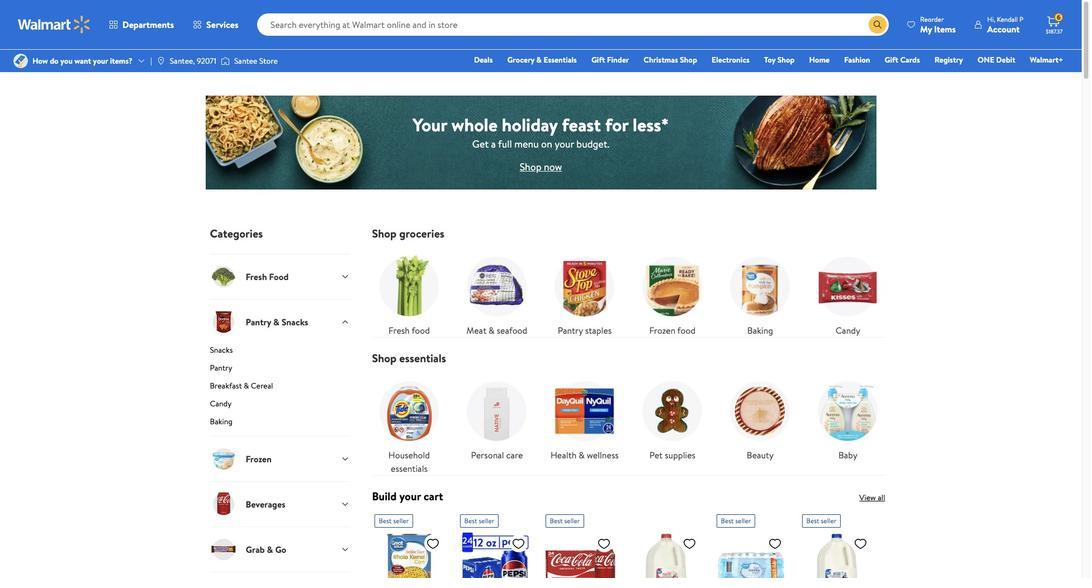 Task type: locate. For each thing, give the bounding box(es) containing it.
6
[[1058, 12, 1061, 22]]

toy shop link
[[760, 54, 800, 66]]

your left cart
[[400, 489, 421, 504]]

gift cards
[[885, 54, 921, 65]]

great value whole vitamin d milk, gallon, 128 fl oz image
[[631, 533, 701, 578]]

1 horizontal spatial fresh
[[389, 324, 410, 337]]

snacks up snacks link
[[282, 316, 309, 328]]

& left cereal
[[244, 380, 249, 392]]

1 list from the top
[[366, 241, 893, 337]]

best for fourth product group from the left
[[721, 516, 734, 526]]

add to favorites list, pepsi soda pop, 12 fl oz cans, 24 pack image
[[512, 537, 526, 551]]

gift finder
[[592, 54, 630, 65]]

1 horizontal spatial your
[[400, 489, 421, 504]]

shop left now
[[520, 160, 542, 174]]

2 food from the left
[[678, 324, 696, 337]]

1 horizontal spatial snacks
[[282, 316, 309, 328]]

1 best from the left
[[379, 516, 392, 526]]

fresh inside list
[[389, 324, 410, 337]]

shop
[[680, 54, 698, 65], [778, 54, 795, 65], [520, 160, 542, 174], [372, 226, 397, 241], [372, 351, 397, 366]]

5 seller from the left
[[822, 516, 837, 526]]

6 $187.37
[[1047, 12, 1063, 35]]

best seller for 1st product group from left
[[379, 516, 409, 526]]

pantry up 'breakfast'
[[210, 363, 232, 374]]

list
[[366, 241, 893, 337], [366, 365, 893, 476]]

wellness
[[587, 449, 619, 462]]

your
[[93, 55, 108, 67], [555, 137, 575, 151], [400, 489, 421, 504]]

frozen inside dropdown button
[[246, 453, 272, 465]]

0 vertical spatial list
[[366, 241, 893, 337]]

1 vertical spatial candy link
[[210, 398, 350, 414]]

0 horizontal spatial snacks
[[210, 345, 233, 356]]

categories
[[210, 226, 263, 241]]

0 horizontal spatial candy
[[210, 398, 232, 410]]

home link
[[805, 54, 835, 66]]

personal care
[[471, 449, 523, 462]]

pantry left staples
[[558, 324, 583, 337]]

list for shop essentials
[[366, 365, 893, 476]]

all
[[878, 492, 886, 504]]

5 product group from the left
[[803, 510, 872, 578]]

great value purified drinking water, 16.9 fl oz bottles, 40 count image
[[717, 533, 787, 578]]

2 best from the left
[[465, 516, 478, 526]]

5 best from the left
[[807, 516, 820, 526]]

seller up pepsi soda pop, 12 fl oz cans, 24 pack "image"
[[479, 516, 495, 526]]

1 horizontal spatial candy link
[[811, 250, 886, 337]]

best for third product group from the left
[[550, 516, 563, 526]]

menu
[[515, 137, 539, 151]]

toy
[[765, 54, 776, 65]]

best up great value 2% reduced fat milk, 128 fl oz "image"
[[807, 516, 820, 526]]

registry
[[935, 54, 964, 65]]

2 best seller from the left
[[465, 516, 495, 526]]

seller down "build your cart"
[[394, 516, 409, 526]]

& for snacks
[[274, 316, 280, 328]]

4 best seller from the left
[[721, 516, 752, 526]]

0 vertical spatial essentials
[[400, 351, 446, 366]]

2 horizontal spatial pantry
[[558, 324, 583, 337]]

pantry
[[246, 316, 271, 328], [558, 324, 583, 337], [210, 363, 232, 374]]

fashion
[[845, 54, 871, 65]]

fresh food link
[[372, 250, 447, 337]]

1 horizontal spatial gift
[[885, 54, 899, 65]]

0 vertical spatial frozen
[[650, 324, 676, 337]]

& right 'health'
[[579, 449, 585, 462]]

seller up coca-cola soda pop, 12 fl oz, 24 pack cans image
[[565, 516, 580, 526]]

your right on
[[555, 137, 575, 151]]

go
[[275, 544, 287, 556]]

0 vertical spatial baking link
[[724, 250, 798, 337]]

0 horizontal spatial baking link
[[210, 416, 350, 436]]

 image
[[13, 54, 28, 68], [157, 57, 166, 65]]

1 vertical spatial list
[[366, 365, 893, 476]]

build
[[372, 489, 397, 504]]

pantry up snacks link
[[246, 316, 271, 328]]

& right the meat
[[489, 324, 495, 337]]

fresh for fresh food
[[389, 324, 410, 337]]

& left go
[[267, 544, 273, 556]]

whole
[[452, 112, 498, 137]]

fashion link
[[840, 54, 876, 66]]

frozen for frozen
[[246, 453, 272, 465]]

electronics
[[712, 54, 750, 65]]

1 vertical spatial candy
[[210, 398, 232, 410]]

baking link
[[724, 250, 798, 337], [210, 416, 350, 436]]

3 best seller from the left
[[550, 516, 580, 526]]

shop for essentials
[[372, 351, 397, 366]]

Walmart Site-Wide search field
[[257, 13, 890, 36]]

seller for pepsi soda pop, 12 fl oz cans, 24 pack "image"
[[479, 516, 495, 526]]

items?
[[110, 55, 133, 67]]

& right grocery
[[537, 54, 542, 65]]

0 horizontal spatial pantry
[[210, 363, 232, 374]]

list for shop groceries
[[366, 241, 893, 337]]

& inside dropdown button
[[267, 544, 273, 556]]

santee store
[[234, 55, 278, 67]]

gift inside the gift cards link
[[885, 54, 899, 65]]

add to favorites list, coca-cola soda pop, 12 fl oz, 24 pack cans image
[[598, 537, 611, 551]]

2 horizontal spatial your
[[555, 137, 575, 151]]

0 horizontal spatial food
[[412, 324, 430, 337]]

& for essentials
[[537, 54, 542, 65]]

0 horizontal spatial fresh
[[246, 271, 267, 283]]

shop for groceries
[[372, 226, 397, 241]]

walmart+
[[1031, 54, 1064, 65]]

walmart+ link
[[1026, 54, 1069, 66]]

best up pepsi soda pop, 12 fl oz cans, 24 pack "image"
[[465, 516, 478, 526]]

fresh left the food
[[246, 271, 267, 283]]

gift left finder
[[592, 54, 606, 65]]

 image for how do you want your items?
[[13, 54, 28, 68]]

grocery
[[508, 54, 535, 65]]

$187.37
[[1047, 27, 1063, 35]]

list containing fresh food
[[366, 241, 893, 337]]

0 horizontal spatial your
[[93, 55, 108, 67]]

pet supplies
[[650, 449, 696, 462]]

0 horizontal spatial  image
[[13, 54, 28, 68]]

add to favorites list, great value 2% reduced fat milk, 128 fl oz image
[[855, 537, 868, 551]]

best seller up coca-cola soda pop, 12 fl oz, 24 pack cans image
[[550, 516, 580, 526]]

gift inside the gift finder link
[[592, 54, 606, 65]]

shop now
[[520, 160, 562, 174]]

5 best seller from the left
[[807, 516, 837, 526]]

shop left the groceries
[[372, 226, 397, 241]]

gift for gift cards
[[885, 54, 899, 65]]

fresh food
[[246, 271, 289, 283]]

1 vertical spatial your
[[555, 137, 575, 151]]

1 horizontal spatial  image
[[157, 57, 166, 65]]

add to favorites list, great value purified drinking water, 16.9 fl oz bottles, 40 count image
[[769, 537, 782, 551]]

snacks inside pantry & snacks 'dropdown button'
[[282, 316, 309, 328]]

4 seller from the left
[[736, 516, 752, 526]]

& for go
[[267, 544, 273, 556]]

shop right toy
[[778, 54, 795, 65]]

gift cards link
[[880, 54, 926, 66]]

1 vertical spatial frozen
[[246, 453, 272, 465]]

shop groceries
[[372, 226, 445, 241]]

p
[[1020, 14, 1024, 24]]

best down build
[[379, 516, 392, 526]]

1 product group from the left
[[375, 510, 444, 578]]

breakfast & cereal link
[[210, 380, 350, 396]]

list containing household essentials
[[366, 365, 893, 476]]

 image left how
[[13, 54, 28, 68]]

4 product group from the left
[[717, 510, 787, 578]]

pantry & snacks button
[[210, 299, 350, 345]]

1 horizontal spatial candy
[[836, 324, 861, 337]]

best seller
[[379, 516, 409, 526], [465, 516, 495, 526], [550, 516, 580, 526], [721, 516, 752, 526], [807, 516, 837, 526]]

2 seller from the left
[[479, 516, 495, 526]]

0 horizontal spatial candy link
[[210, 398, 350, 414]]

holiday
[[502, 112, 558, 137]]

seller for great value purified drinking water, 16.9 fl oz bottles, 40 count image
[[736, 516, 752, 526]]

1 vertical spatial fresh
[[389, 324, 410, 337]]

gift
[[592, 54, 606, 65], [885, 54, 899, 65]]

& inside 'dropdown button'
[[274, 316, 280, 328]]

2 gift from the left
[[885, 54, 899, 65]]

household essentials
[[389, 449, 430, 475]]

1 vertical spatial baking link
[[210, 416, 350, 436]]

4 best from the left
[[721, 516, 734, 526]]

best seller up great value 2% reduced fat milk, 128 fl oz "image"
[[807, 516, 837, 526]]

essentials down fresh food
[[400, 351, 446, 366]]

1 seller from the left
[[394, 516, 409, 526]]

best up coca-cola soda pop, 12 fl oz, 24 pack cans image
[[550, 516, 563, 526]]

0 vertical spatial fresh
[[246, 271, 267, 283]]

frozen for frozen food
[[650, 324, 676, 337]]

for
[[606, 112, 629, 137]]

2 product group from the left
[[460, 510, 530, 578]]

best for 1st product group from left
[[379, 516, 392, 526]]

best seller up pepsi soda pop, 12 fl oz cans, 24 pack "image"
[[465, 516, 495, 526]]

0 horizontal spatial frozen
[[246, 453, 272, 465]]

build your cart
[[372, 489, 444, 504]]

best
[[379, 516, 392, 526], [465, 516, 478, 526], [550, 516, 563, 526], [721, 516, 734, 526], [807, 516, 820, 526]]

&
[[537, 54, 542, 65], [274, 316, 280, 328], [489, 324, 495, 337], [244, 380, 249, 392], [579, 449, 585, 462], [267, 544, 273, 556]]

seller for great value 2% reduced fat milk, 128 fl oz "image"
[[822, 516, 837, 526]]

1 horizontal spatial baking
[[748, 324, 774, 337]]

essentials
[[544, 54, 577, 65]]

1 best seller from the left
[[379, 516, 409, 526]]

 image
[[221, 55, 230, 67]]

fresh inside dropdown button
[[246, 271, 267, 283]]

best seller up great value purified drinking water, 16.9 fl oz bottles, 40 count image
[[721, 516, 752, 526]]

best seller down build
[[379, 516, 409, 526]]

fresh up shop essentials
[[389, 324, 410, 337]]

3 product group from the left
[[546, 510, 616, 578]]

electronics link
[[707, 54, 755, 66]]

1 vertical spatial essentials
[[391, 463, 428, 475]]

one debit link
[[973, 54, 1021, 66]]

candy
[[836, 324, 861, 337], [210, 398, 232, 410]]

best for 4th product group from the right
[[465, 516, 478, 526]]

seller up great value 2% reduced fat milk, 128 fl oz "image"
[[822, 516, 837, 526]]

0 horizontal spatial baking
[[210, 416, 233, 427]]

search icon image
[[874, 20, 883, 29]]

essentials down household
[[391, 463, 428, 475]]

shop down fresh food
[[372, 351, 397, 366]]

your inside the your whole holiday feast for less* get a full menu on your budget.
[[555, 137, 575, 151]]

 image right |
[[157, 57, 166, 65]]

food
[[269, 271, 289, 283]]

2 list from the top
[[366, 365, 893, 476]]

1 gift from the left
[[592, 54, 606, 65]]

seller
[[394, 516, 409, 526], [479, 516, 495, 526], [565, 516, 580, 526], [736, 516, 752, 526], [822, 516, 837, 526]]

how
[[32, 55, 48, 67]]

3 seller from the left
[[565, 516, 580, 526]]

feast
[[562, 112, 601, 137]]

best seller for 1st product group from the right
[[807, 516, 837, 526]]

essentials inside "household essentials"
[[391, 463, 428, 475]]

meat & seafood
[[467, 324, 528, 337]]

1 vertical spatial snacks
[[210, 345, 233, 356]]

care
[[507, 449, 523, 462]]

your right want
[[93, 55, 108, 67]]

deals
[[474, 54, 493, 65]]

fresh
[[246, 271, 267, 283], [389, 324, 410, 337]]

items
[[935, 23, 957, 35]]

grocery & essentials
[[508, 54, 577, 65]]

less*
[[633, 112, 669, 137]]

health & wellness link
[[548, 374, 622, 462]]

shop now link
[[520, 160, 562, 174]]

gift left cards
[[885, 54, 899, 65]]

1 horizontal spatial baking link
[[724, 250, 798, 337]]

1 food from the left
[[412, 324, 430, 337]]

3 best from the left
[[550, 516, 563, 526]]

departments
[[123, 18, 174, 31]]

beverages button
[[210, 482, 350, 527]]

budget.
[[577, 137, 610, 151]]

pantry inside 'dropdown button'
[[246, 316, 271, 328]]

best up great value purified drinking water, 16.9 fl oz bottles, 40 count image
[[721, 516, 734, 526]]

debit
[[997, 54, 1016, 65]]

0 horizontal spatial gift
[[592, 54, 606, 65]]

food
[[412, 324, 430, 337], [678, 324, 696, 337]]

& for cereal
[[244, 380, 249, 392]]

1 horizontal spatial frozen
[[650, 324, 676, 337]]

1 horizontal spatial pantry
[[246, 316, 271, 328]]

essentials
[[400, 351, 446, 366], [391, 463, 428, 475]]

0 vertical spatial candy
[[836, 324, 861, 337]]

pantry inside list
[[558, 324, 583, 337]]

1 horizontal spatial food
[[678, 324, 696, 337]]

beauty link
[[724, 374, 798, 462]]

seller up great value purified drinking water, 16.9 fl oz bottles, 40 count image
[[736, 516, 752, 526]]

& up snacks link
[[274, 316, 280, 328]]

best seller for 4th product group from the right
[[465, 516, 495, 526]]

registry link
[[930, 54, 969, 66]]

0 vertical spatial snacks
[[282, 316, 309, 328]]

product group
[[375, 510, 444, 578], [460, 510, 530, 578], [546, 510, 616, 578], [717, 510, 787, 578], [803, 510, 872, 578]]

snacks up 'breakfast'
[[210, 345, 233, 356]]



Task type: describe. For each thing, give the bounding box(es) containing it.
reorder my items
[[921, 14, 957, 35]]

shop for now
[[520, 160, 542, 174]]

great value 2% reduced fat milk, 128 fl oz image
[[803, 533, 872, 578]]

fresh for fresh food
[[246, 271, 267, 283]]

baking link for pantry staples link
[[724, 250, 798, 337]]

|
[[151, 55, 152, 67]]

& for wellness
[[579, 449, 585, 462]]

essentials for household essentials
[[391, 463, 428, 475]]

your whole holiday feast for less*. get a full menu on your budget. shop now. image
[[206, 95, 877, 191]]

essentials for shop essentials
[[400, 351, 446, 366]]

pet
[[650, 449, 663, 462]]

account
[[988, 23, 1021, 35]]

Search search field
[[257, 13, 890, 36]]

food for fresh food
[[412, 324, 430, 337]]

92071
[[197, 55, 216, 67]]

personal care link
[[460, 374, 535, 462]]

1 vertical spatial baking
[[210, 416, 233, 427]]

gift finder link
[[587, 54, 635, 66]]

reorder
[[921, 14, 945, 24]]

seller for coca-cola soda pop, 12 fl oz, 24 pack cans image
[[565, 516, 580, 526]]

grab & go button
[[210, 527, 350, 572]]

kendall
[[998, 14, 1019, 24]]

0 vertical spatial baking
[[748, 324, 774, 337]]

toy shop
[[765, 54, 795, 65]]

grab & go
[[246, 544, 287, 556]]

fresh food button
[[210, 254, 350, 299]]

do
[[50, 55, 59, 67]]

0 vertical spatial your
[[93, 55, 108, 67]]

shop right christmas on the top
[[680, 54, 698, 65]]

your
[[413, 112, 448, 137]]

candy inside list
[[836, 324, 861, 337]]

baking link for the "breakfast & cereal" link
[[210, 416, 350, 436]]

christmas shop link
[[639, 54, 703, 66]]

food for frozen food
[[678, 324, 696, 337]]

best seller for fourth product group from the left
[[721, 516, 752, 526]]

want
[[75, 55, 91, 67]]

pantry staples
[[558, 324, 612, 337]]

add to favorites list, great value whole vitamin d milk, gallon, 128 fl oz image
[[683, 537, 697, 551]]

meat & seafood link
[[460, 250, 535, 337]]

gift for gift finder
[[592, 54, 606, 65]]

beauty
[[747, 449, 774, 462]]

best for 1st product group from the right
[[807, 516, 820, 526]]

pantry inside 'link'
[[210, 363, 232, 374]]

meat
[[467, 324, 487, 337]]

personal
[[471, 449, 504, 462]]

pepsi soda pop, 12 fl oz cans, 24 pack image
[[460, 533, 530, 578]]

seafood
[[497, 324, 528, 337]]

snacks link
[[210, 345, 350, 360]]

household essentials link
[[372, 374, 447, 476]]

shop essentials
[[372, 351, 446, 366]]

beverages
[[246, 498, 286, 511]]

staples
[[586, 324, 612, 337]]

view
[[860, 492, 877, 504]]

best seller for third product group from the left
[[550, 516, 580, 526]]

santee,
[[170, 55, 195, 67]]

services
[[206, 18, 239, 31]]

breakfast & cereal
[[210, 380, 273, 392]]

grab
[[246, 544, 265, 556]]

hi, kendall p account
[[988, 14, 1024, 35]]

pantry for &
[[246, 316, 271, 328]]

snacks inside snacks link
[[210, 345, 233, 356]]

seller for great value golden sweet whole kernel corn, canned corn, 15 oz can image
[[394, 516, 409, 526]]

cart
[[424, 489, 444, 504]]

one
[[978, 54, 995, 65]]

add to favorites list, great value golden sweet whole kernel corn, canned corn, 15 oz can image
[[427, 537, 440, 551]]

a
[[492, 137, 496, 151]]

now
[[544, 160, 562, 174]]

pantry link
[[210, 363, 350, 378]]

pantry for staples
[[558, 324, 583, 337]]

 image for santee, 92071
[[157, 57, 166, 65]]

walmart image
[[18, 16, 91, 34]]

fresh food
[[389, 324, 430, 337]]

frozen food link
[[636, 250, 710, 337]]

departments button
[[100, 11, 184, 38]]

your whole holiday feast for less* get a full menu on your budget.
[[413, 112, 669, 151]]

view all
[[860, 492, 886, 504]]

christmas shop
[[644, 54, 698, 65]]

2 vertical spatial your
[[400, 489, 421, 504]]

on
[[542, 137, 553, 151]]

cards
[[901, 54, 921, 65]]

health & wellness
[[551, 449, 619, 462]]

health
[[551, 449, 577, 462]]

coca-cola soda pop, 12 fl oz, 24 pack cans image
[[546, 533, 616, 578]]

shop inside 'link'
[[778, 54, 795, 65]]

you
[[60, 55, 73, 67]]

0 vertical spatial candy link
[[811, 250, 886, 337]]

great value golden sweet whole kernel corn, canned corn, 15 oz can image
[[375, 533, 444, 578]]

services button
[[184, 11, 248, 38]]

home
[[810, 54, 830, 65]]

& for seafood
[[489, 324, 495, 337]]

household
[[389, 449, 430, 462]]

frozen button
[[210, 436, 350, 482]]

view all link
[[860, 492, 886, 504]]

full
[[499, 137, 512, 151]]

how do you want your items?
[[32, 55, 133, 67]]

pantry & snacks
[[246, 316, 309, 328]]

one debit
[[978, 54, 1016, 65]]

hi,
[[988, 14, 996, 24]]

supplies
[[665, 449, 696, 462]]

santee, 92071
[[170, 55, 216, 67]]

pet supplies link
[[636, 374, 710, 462]]

get
[[473, 137, 489, 151]]



Task type: vqa. For each thing, say whether or not it's contained in the screenshot.
97 for 19
no



